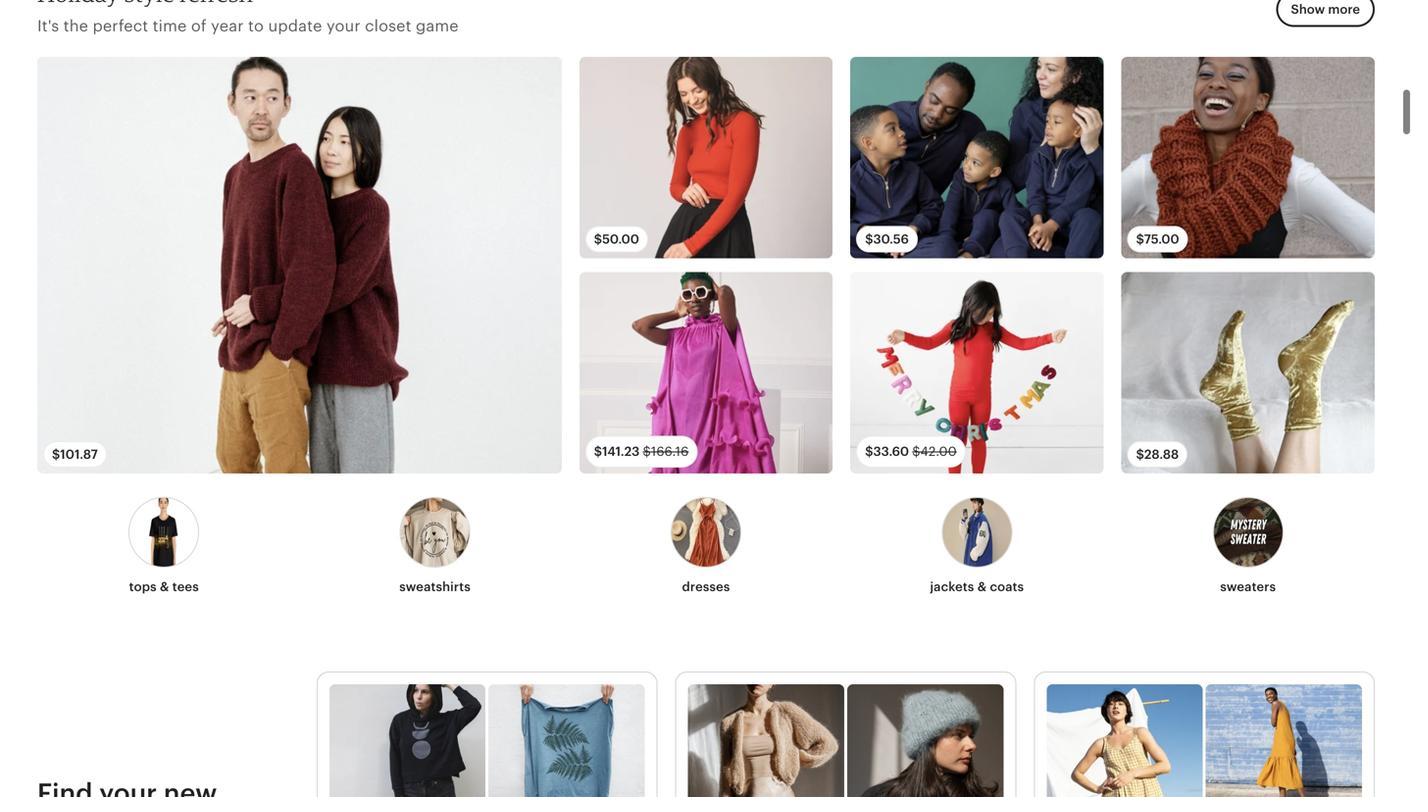 Task type: vqa. For each thing, say whether or not it's contained in the screenshot.
3rd · from left
no



Task type: describe. For each thing, give the bounding box(es) containing it.
$ 75.00
[[1136, 232, 1180, 247]]

jackets
[[930, 580, 975, 594]]

& for jackets
[[978, 580, 987, 594]]

more
[[1329, 2, 1361, 17]]

$ for $ 101.87
[[52, 447, 60, 462]]

fleeced ribbed two piece set  matching streetwear matching couple unisex clothing zip-up tracksuit boys girls men women dreambuy image
[[851, 57, 1104, 258]]

tees
[[172, 580, 199, 594]]

closet
[[365, 17, 412, 35]]

tops
[[129, 580, 157, 594]]

30.56
[[874, 232, 909, 247]]

$ 50.00
[[594, 232, 639, 247]]

$ for $ 28.88
[[1136, 447, 1145, 462]]

141.23
[[602, 445, 640, 459]]

show more
[[1291, 2, 1361, 17]]

sweatshirts
[[399, 580, 471, 594]]

sweaters
[[1221, 580, 1276, 594]]

166.16
[[651, 445, 689, 459]]

$ 28.88
[[1136, 447, 1179, 462]]

hammersmith pink maxi premium vintage plisse dress| classy ruffle neck short sleeved dress| formal plus size| wedding guest| african print image
[[580, 272, 833, 474]]

jackets & coats image
[[942, 497, 1013, 568]]

101.87
[[60, 447, 98, 462]]

sweaters image
[[1213, 497, 1284, 568]]

& for tops
[[160, 580, 169, 594]]

merry christmas felt garland banner | rainbow christmas banner | whimsy christmas | christmas decor image
[[851, 272, 1104, 474]]

to
[[248, 17, 264, 35]]

update
[[268, 17, 322, 35]]

$ 33.60 $ 42.00
[[865, 445, 957, 459]]

tops & tees image
[[129, 497, 199, 568]]

it's
[[37, 17, 59, 35]]

42.00
[[921, 445, 957, 459]]

$ for $ 141.23 $ 166.16
[[594, 445, 602, 459]]

$ for $ 75.00
[[1136, 232, 1144, 247]]

$ 30.56
[[865, 232, 909, 247]]

33.60
[[874, 445, 909, 459]]

velvet socks golden yellow soft cozy handmade women's boot socks gift for girl image
[[1122, 272, 1375, 474]]

show
[[1291, 2, 1325, 17]]

dresses image
[[671, 497, 742, 568]]

game
[[416, 17, 459, 35]]

womens turtleneck, slim-fit turtleneck, red long sleeve ribbed stretch turtleneck perfect for autumn, winter and spring, turtleneck top image
[[580, 57, 833, 258]]

show more button
[[1277, 0, 1375, 27]]



Task type: locate. For each thing, give the bounding box(es) containing it.
2 & from the left
[[978, 580, 987, 594]]

show more link
[[1277, 0, 1375, 27]]

time
[[153, 17, 187, 35]]

1 & from the left
[[160, 580, 169, 594]]

$
[[594, 232, 602, 247], [865, 232, 874, 247], [1136, 232, 1144, 247], [594, 445, 602, 459], [643, 445, 651, 459], [865, 445, 874, 459], [912, 445, 921, 459], [52, 447, 60, 462], [1136, 447, 1145, 462]]

your
[[327, 17, 361, 35]]

$ for $ 30.56
[[865, 232, 874, 247]]

jackets & coats
[[930, 580, 1024, 594]]

coats
[[990, 580, 1024, 594]]

$ 141.23 $ 166.16
[[594, 445, 689, 459]]

dresses
[[682, 580, 730, 594]]

$ for $ 50.00
[[594, 232, 602, 247]]

& left coats
[[978, 580, 987, 594]]

75.00
[[1144, 232, 1180, 247]]

1 horizontal spatial &
[[978, 580, 987, 594]]

28.88
[[1145, 447, 1179, 462]]

year
[[211, 17, 244, 35]]

the
[[63, 17, 88, 35]]

perfect
[[93, 17, 148, 35]]

&
[[160, 580, 169, 594], [978, 580, 987, 594]]

tops & tees
[[129, 580, 199, 594]]

of
[[191, 17, 207, 35]]

& left tees
[[160, 580, 169, 594]]

burgundy sweater for men, wool knit sweater, heavy and warm knitwear, oversize silhouette image
[[37, 57, 562, 474]]

50.00
[[602, 232, 639, 247]]

0 horizontal spatial &
[[160, 580, 169, 594]]

it's the perfect time of year to update your closet game
[[37, 17, 459, 35]]

sweatshirts image
[[400, 497, 470, 568]]

chunky orange infinity scarf, handknit burnt orange circle scarf, women's handmade winter knitted infinity scarf, ready to ship image
[[1122, 57, 1375, 258]]

$ 101.87
[[52, 447, 98, 462]]

$ for $ 33.60 $ 42.00
[[865, 445, 874, 459]]



